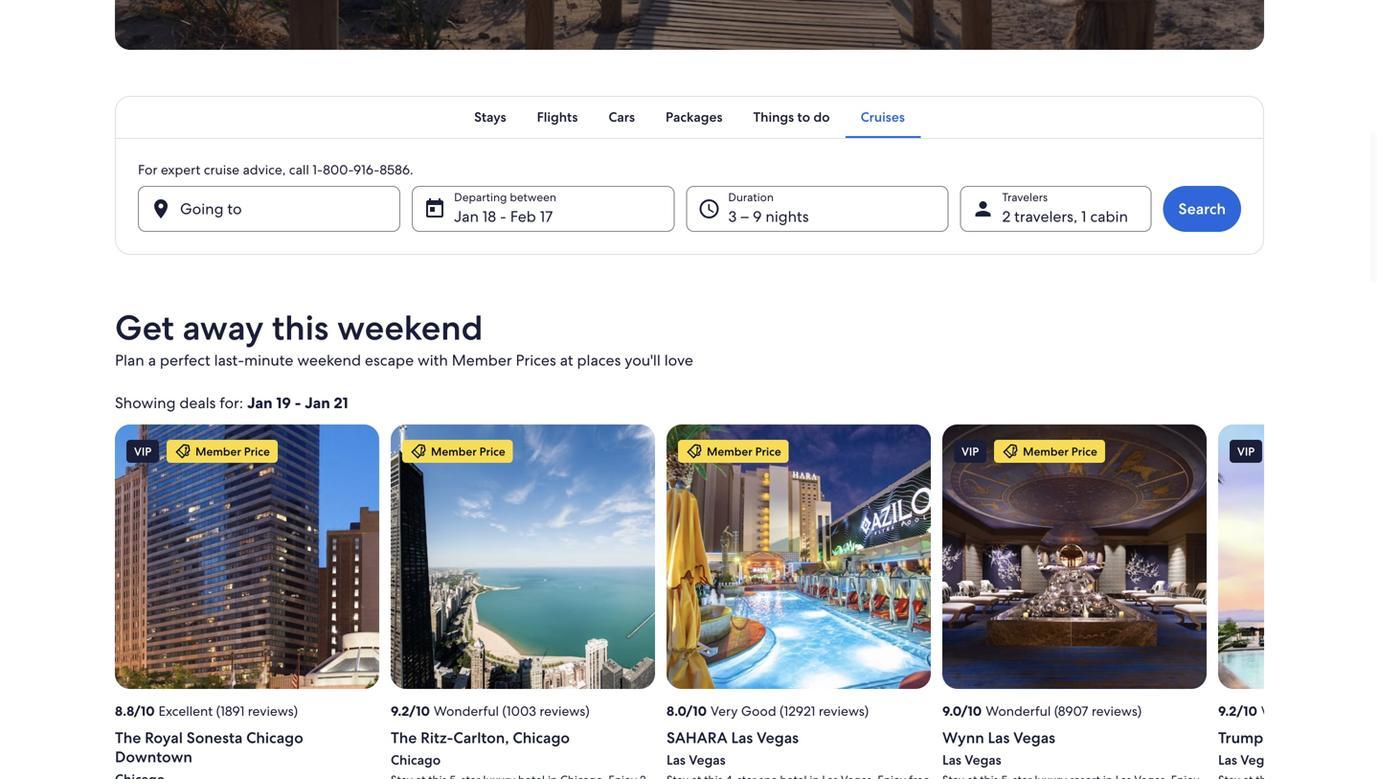 Task type: vqa. For each thing, say whether or not it's contained in the screenshot.
the leftmost Pool image
yes



Task type: locate. For each thing, give the bounding box(es) containing it.
4 reviews) from the left
[[1092, 702, 1142, 719]]

las right wynn
[[988, 728, 1010, 748]]

minute
[[244, 350, 294, 370]]

vegas down the trump
[[1241, 751, 1278, 768]]

re
[[1368, 702, 1380, 719]]

1 wonderful from the left
[[434, 702, 499, 719]]

showing deals for: jan 19 - jan 21
[[115, 393, 348, 413]]

1 pool image from the left
[[667, 424, 931, 689]]

las down good
[[732, 728, 753, 748]]

2 the from the left
[[391, 728, 417, 748]]

0 horizontal spatial pool image
[[667, 424, 931, 689]]

vip for wynn las vegas
[[962, 444, 979, 459]]

jan left 21
[[305, 393, 330, 413]]

2 horizontal spatial vip
[[1238, 444, 1255, 459]]

expert
[[161, 161, 201, 178]]

member for small image
[[707, 444, 753, 459]]

-
[[500, 206, 507, 226], [295, 393, 301, 413]]

jan 18 - feb 17
[[454, 206, 553, 226]]

vip for the royal sonesta chicago downtown
[[134, 444, 152, 459]]

2 vip from the left
[[962, 444, 979, 459]]

vip for trump international ho
[[1238, 444, 1255, 459]]

sonesta
[[187, 728, 243, 748]]

wonderful up carlton,
[[434, 702, 499, 719]]

reviews) right the (12921
[[819, 702, 869, 719]]

9.2/10 up the trump
[[1219, 702, 1258, 719]]

2 9.2/10 from the left
[[1219, 702, 1258, 719]]

for:
[[220, 393, 243, 413]]

0 vertical spatial -
[[500, 206, 507, 226]]

reviews) right (1003
[[540, 702, 590, 719]]

9.2/10
[[391, 702, 430, 719], [1219, 702, 1258, 719]]

4 member price from the left
[[1024, 444, 1098, 459]]

9.2/10 for trump
[[1219, 702, 1258, 719]]

1 vip from the left
[[134, 444, 152, 459]]

carlton,
[[454, 728, 509, 748]]

a
[[148, 350, 156, 370]]

1 horizontal spatial 9.2/10
[[1219, 702, 1258, 719]]

vegas down sahara
[[689, 751, 726, 768]]

vegas inside trump international ho las vegas
[[1241, 751, 1278, 768]]

chicago down (1003
[[513, 728, 570, 748]]

this
[[272, 305, 329, 350]]

nights
[[766, 206, 809, 226]]

2 horizontal spatial small image
[[1002, 443, 1020, 460]]

wynn
[[943, 728, 985, 748]]

0 horizontal spatial 9.2/10
[[391, 702, 430, 719]]

vegas down wynn
[[965, 751, 1002, 768]]

1-
[[313, 161, 323, 178]]

member price
[[196, 444, 270, 459], [431, 444, 506, 459], [707, 444, 782, 459], [1024, 444, 1098, 459]]

deals
[[180, 393, 216, 413]]

trump
[[1219, 728, 1264, 748]]

8.0/10 very good (12921 reviews)
[[667, 702, 869, 719]]

things to do
[[754, 108, 830, 125]]

last-
[[214, 350, 244, 370]]

downtown
[[115, 747, 193, 767]]

1 horizontal spatial wonderful
[[986, 702, 1052, 719]]

2 reviews) from the left
[[540, 702, 590, 719]]

1 horizontal spatial pool image
[[1219, 424, 1380, 689]]

3 – 9 nights button
[[686, 186, 949, 232]]

jan
[[454, 206, 479, 226], [247, 393, 273, 413], [305, 393, 330, 413]]

las down sahara
[[667, 751, 686, 768]]

the ritz-carlton, chicago chicago
[[391, 728, 570, 768]]

wynn las vegas las vegas
[[943, 728, 1056, 768]]

small image for wynn las vegas
[[1002, 443, 1020, 460]]

1 reviews) from the left
[[248, 702, 298, 719]]

2 horizontal spatial chicago
[[513, 728, 570, 748]]

weekend
[[337, 305, 483, 350], [297, 350, 361, 370]]

the down 8.8/10
[[115, 728, 141, 748]]

las down the trump
[[1219, 751, 1238, 768]]

sahara
[[667, 728, 728, 748]]

1 small image from the left
[[175, 443, 192, 460]]

call
[[289, 161, 309, 178]]

19
[[276, 393, 291, 413]]

chicago inside the royal sonesta chicago downtown
[[246, 728, 304, 748]]

- right 19
[[295, 393, 301, 413]]

wonderful
[[434, 702, 499, 719], [986, 702, 1052, 719], [1262, 702, 1327, 719]]

vegas
[[757, 728, 799, 748], [1014, 728, 1056, 748], [689, 751, 726, 768], [965, 751, 1002, 768], [1241, 751, 1278, 768]]

2 wonderful from the left
[[986, 702, 1052, 719]]

perfect
[[160, 350, 210, 370]]

1 horizontal spatial small image
[[410, 443, 427, 460]]

the inside the ritz-carlton, chicago chicago
[[391, 728, 417, 748]]

price for small icon for wynn las vegas
[[1072, 444, 1098, 459]]

9.0/10 wonderful (8907 reviews)
[[943, 702, 1142, 719]]

cabin
[[1091, 206, 1129, 226]]

places
[[577, 350, 621, 370]]

2 horizontal spatial wonderful
[[1262, 702, 1327, 719]]

the inside the royal sonesta chicago downtown
[[115, 728, 141, 748]]

wonderful up international
[[1262, 702, 1327, 719]]

las for sahara
[[667, 751, 686, 768]]

cruises link
[[846, 96, 921, 138]]

las for wynn
[[943, 751, 962, 768]]

0 horizontal spatial small image
[[175, 443, 192, 460]]

3 reviews) from the left
[[819, 702, 869, 719]]

the
[[115, 728, 141, 748], [391, 728, 417, 748]]

3 price from the left
[[756, 444, 782, 459]]

3 – 9 nights
[[729, 206, 809, 226]]

price for second small icon from the left
[[480, 444, 506, 459]]

price
[[244, 444, 270, 459], [480, 444, 506, 459], [756, 444, 782, 459], [1072, 444, 1098, 459]]

2 price from the left
[[480, 444, 506, 459]]

jan 18 - feb 17 button
[[412, 186, 675, 232]]

1 the from the left
[[115, 728, 141, 748]]

very
[[711, 702, 738, 719]]

vip
[[134, 444, 152, 459], [962, 444, 979, 459], [1238, 444, 1255, 459]]

tab list
[[115, 96, 1265, 138]]

love
[[665, 350, 694, 370]]

0 horizontal spatial the
[[115, 728, 141, 748]]

jan left 18
[[454, 206, 479, 226]]

cruise
[[204, 161, 240, 178]]

reviews)
[[248, 702, 298, 719], [540, 702, 590, 719], [819, 702, 869, 719], [1092, 702, 1142, 719]]

0 horizontal spatial wonderful
[[434, 702, 499, 719]]

small image
[[175, 443, 192, 460], [410, 443, 427, 460], [1002, 443, 1020, 460]]

vegas down 8.0/10 very good (12921 reviews)
[[757, 728, 799, 748]]

3 small image from the left
[[1002, 443, 1020, 460]]

prices
[[516, 350, 556, 370]]

flights
[[537, 108, 578, 125]]

chicago down the ritz-
[[391, 751, 441, 768]]

21
[[334, 393, 348, 413]]

escape
[[365, 350, 414, 370]]

18
[[483, 206, 497, 226]]

1 horizontal spatial the
[[391, 728, 417, 748]]

las inside trump international ho las vegas
[[1219, 751, 1238, 768]]

0 horizontal spatial chicago
[[246, 728, 304, 748]]

vegas down 9.0/10 wonderful (8907 reviews)
[[1014, 728, 1056, 748]]

member inside get away this weekend plan a perfect last-minute weekend escape with member prices at places you'll love
[[452, 350, 512, 370]]

pool image
[[667, 424, 931, 689], [1219, 424, 1380, 689]]

packages
[[666, 108, 723, 125]]

1 9.2/10 from the left
[[391, 702, 430, 719]]

1 horizontal spatial -
[[500, 206, 507, 226]]

las
[[732, 728, 753, 748], [988, 728, 1010, 748], [667, 751, 686, 768], [943, 751, 962, 768], [1219, 751, 1238, 768]]

search button
[[1164, 186, 1242, 232]]

1 horizontal spatial vip
[[962, 444, 979, 459]]

view from property image
[[391, 424, 655, 689]]

las down wynn
[[943, 751, 962, 768]]

the royal sonesta chicago downtown
[[115, 728, 304, 767]]

916-
[[354, 161, 380, 178]]

3 vip from the left
[[1238, 444, 1255, 459]]

member for the royal sonesta chicago downtown's small icon
[[196, 444, 241, 459]]

2 horizontal spatial jan
[[454, 206, 479, 226]]

wonderful for ritz-
[[434, 702, 499, 719]]

reviews) right (8907
[[1092, 702, 1142, 719]]

wonderful up "wynn las vegas las vegas"
[[986, 702, 1052, 719]]

previous image
[[103, 683, 126, 706]]

member for second small icon from the left
[[431, 444, 477, 459]]

chicago right sonesta
[[246, 728, 304, 748]]

2 member price from the left
[[431, 444, 506, 459]]

you'll
[[625, 350, 661, 370]]

0 horizontal spatial vip
[[134, 444, 152, 459]]

- right 18
[[500, 206, 507, 226]]

3 wonderful from the left
[[1262, 702, 1327, 719]]

the left the ritz-
[[391, 728, 417, 748]]

(8907
[[1055, 702, 1089, 719]]

jan left 19
[[247, 393, 273, 413]]

8586.
[[380, 161, 414, 178]]

chicago
[[246, 728, 304, 748], [513, 728, 570, 748], [391, 751, 441, 768]]

4 price from the left
[[1072, 444, 1098, 459]]

8.8/10
[[115, 702, 155, 719]]

away
[[183, 305, 264, 350]]

2 pool image from the left
[[1219, 424, 1380, 689]]

reviews) right the (1891
[[248, 702, 298, 719]]

1 price from the left
[[244, 444, 270, 459]]

reviews) for the ritz-carlton, chicago
[[540, 702, 590, 719]]

do
[[814, 108, 830, 125]]

0 horizontal spatial -
[[295, 393, 301, 413]]

9.2/10 up the ritz-
[[391, 702, 430, 719]]

1 member price from the left
[[196, 444, 270, 459]]

3 member price from the left
[[707, 444, 782, 459]]



Task type: describe. For each thing, give the bounding box(es) containing it.
las for trump
[[1219, 751, 1238, 768]]

reviews) for the royal sonesta chicago downtown
[[248, 702, 298, 719]]

spa image
[[943, 424, 1207, 689]]

for expert cruise advice, call 1-800-916-8586.
[[138, 161, 414, 178]]

flights link
[[522, 96, 594, 138]]

2 travelers, 1 cabin
[[1003, 206, 1129, 226]]

tab list containing stays
[[115, 96, 1265, 138]]

(1891
[[216, 702, 245, 719]]

international
[[1268, 728, 1359, 748]]

(7690
[[1330, 702, 1365, 719]]

the for the ritz-carlton, chicago chicago
[[391, 728, 417, 748]]

vegas for sahara las vegas
[[689, 751, 726, 768]]

things to do link
[[738, 96, 846, 138]]

price for the royal sonesta chicago downtown's small icon
[[244, 444, 270, 459]]

plan
[[115, 350, 144, 370]]

chicago for the royal sonesta chicago downtown
[[246, 728, 304, 748]]

2 travelers, 1 cabin button
[[961, 186, 1152, 232]]

vegas for wynn las vegas
[[965, 751, 1002, 768]]

price for small image
[[756, 444, 782, 459]]

royal
[[145, 728, 183, 748]]

small image
[[686, 443, 703, 460]]

1 horizontal spatial chicago
[[391, 751, 441, 768]]

cruises
[[861, 108, 905, 125]]

excellent
[[159, 702, 213, 719]]

member price for small icon for wynn las vegas
[[1024, 444, 1098, 459]]

2
[[1003, 206, 1011, 226]]

8.0/10
[[667, 702, 707, 719]]

with
[[418, 350, 448, 370]]

9
[[753, 206, 762, 226]]

9.2/10 wonderful (7690 re
[[1219, 702, 1380, 719]]

member for small icon for wynn las vegas
[[1024, 444, 1069, 459]]

cars link
[[594, 96, 651, 138]]

next image
[[1253, 683, 1276, 706]]

9.0/10
[[943, 702, 982, 719]]

9.2/10 for the
[[391, 702, 430, 719]]

sahara las vegas las vegas
[[667, 728, 799, 768]]

member price for the royal sonesta chicago downtown's small icon
[[196, 444, 270, 459]]

member price for second small icon from the left
[[431, 444, 506, 459]]

ho
[[1362, 728, 1380, 748]]

front of property - evening/night image
[[115, 424, 379, 689]]

advice,
[[243, 161, 286, 178]]

feb
[[511, 206, 536, 226]]

ritz-
[[421, 728, 454, 748]]

small image for the royal sonesta chicago downtown
[[175, 443, 192, 460]]

800-
[[323, 161, 354, 178]]

for
[[138, 161, 158, 178]]

(1003
[[503, 702, 537, 719]]

pool image for las
[[667, 424, 931, 689]]

wonderful for international
[[1262, 702, 1327, 719]]

wonderful for las
[[986, 702, 1052, 719]]

jan inside button
[[454, 206, 479, 226]]

–
[[741, 206, 750, 226]]

pool image for international
[[1219, 424, 1380, 689]]

9.2/10 wonderful (1003 reviews)
[[391, 702, 590, 719]]

at
[[560, 350, 574, 370]]

travelers,
[[1015, 206, 1078, 226]]

the for the royal sonesta chicago downtown
[[115, 728, 141, 748]]

vegas for trump international ho
[[1241, 751, 1278, 768]]

trump international ho las vegas
[[1219, 728, 1380, 768]]

2 small image from the left
[[410, 443, 427, 460]]

stays link
[[459, 96, 522, 138]]

get away this weekend plan a perfect last-minute weekend escape with member prices at places you'll love
[[115, 305, 694, 370]]

chicago for the ritz-carlton, chicago chicago
[[513, 728, 570, 748]]

3
[[729, 206, 737, 226]]

0 horizontal spatial jan
[[247, 393, 273, 413]]

packages link
[[651, 96, 738, 138]]

- inside button
[[500, 206, 507, 226]]

1
[[1082, 206, 1087, 226]]

stays
[[474, 108, 507, 125]]

member price for small image
[[707, 444, 782, 459]]

1 vertical spatial -
[[295, 393, 301, 413]]

(12921
[[780, 702, 816, 719]]

8.8/10 excellent (1891 reviews)
[[115, 702, 298, 719]]

things
[[754, 108, 795, 125]]

good
[[742, 702, 777, 719]]

to
[[798, 108, 811, 125]]

cars
[[609, 108, 635, 125]]

showing
[[115, 393, 176, 413]]

1 horizontal spatial jan
[[305, 393, 330, 413]]

17
[[540, 206, 553, 226]]

reviews) for wynn las vegas
[[1092, 702, 1142, 719]]

search
[[1179, 199, 1227, 219]]

get
[[115, 305, 174, 350]]



